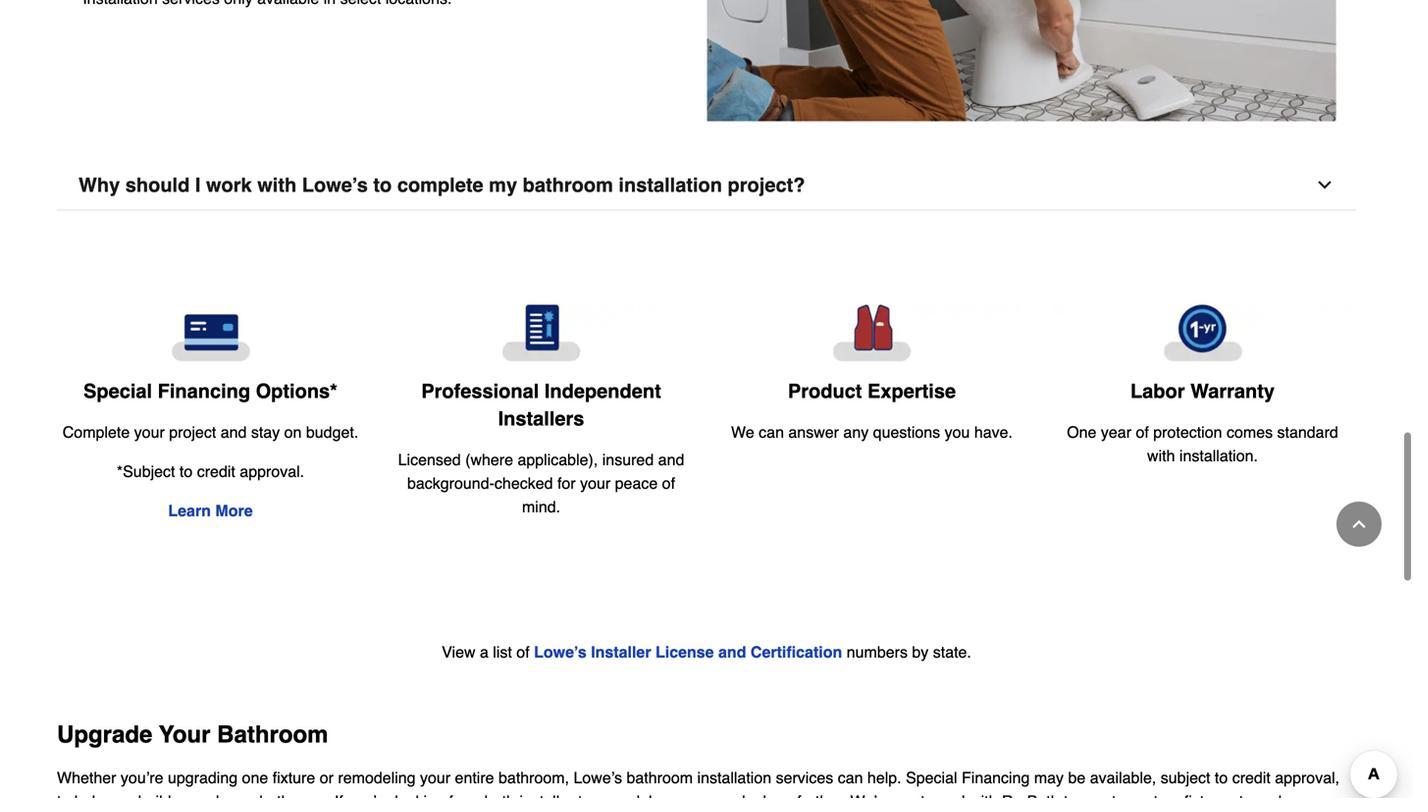 Task type: locate. For each thing, give the bounding box(es) containing it.
partnered
[[899, 793, 966, 798]]

and left stay
[[221, 423, 247, 442]]

to left complete
[[374, 174, 392, 196]]

to up 'learn' at bottom left
[[180, 463, 193, 481]]

for down entire
[[449, 793, 467, 798]]

you inside whether you're upgrading one fixture or remodeling your entire bathroom, lowe's bathroom installation services can help. special financing may be available, subject to credit approval, to help you build your dream bathroom. if you're looking for a bath installer to remodel your space, look no further. we've partnered with re-bath to create custom fixtures to make you
[[108, 793, 134, 798]]

your
[[159, 721, 211, 748]]

fixture
[[273, 769, 315, 787]]

we can answer any questions you have.
[[732, 423, 1013, 441]]

0 vertical spatial installation
[[619, 174, 723, 196]]

0 vertical spatial bathroom
[[523, 174, 614, 196]]

we
[[732, 423, 755, 441]]

upgrade
[[57, 721, 153, 748]]

1 horizontal spatial bathroom
[[627, 769, 693, 787]]

custom
[[1130, 793, 1181, 798]]

your
[[134, 423, 165, 442], [580, 474, 611, 492], [420, 769, 451, 787], [176, 793, 206, 798], [657, 793, 687, 798]]

special up complete
[[83, 380, 152, 403]]

you
[[945, 423, 971, 441], [108, 793, 134, 798]]

1 horizontal spatial can
[[838, 769, 864, 787]]

0 horizontal spatial credit
[[197, 463, 236, 481]]

installer
[[520, 793, 574, 798]]

2 vertical spatial with
[[970, 793, 998, 798]]

installers
[[498, 408, 585, 430]]

can up "we've"
[[838, 769, 864, 787]]

1 vertical spatial you're
[[348, 793, 391, 798]]

stay
[[251, 423, 280, 442]]

any
[[844, 423, 869, 441]]

make
[[1257, 793, 1296, 798]]

checked
[[495, 474, 553, 492]]

0 vertical spatial can
[[759, 423, 785, 441]]

and right license
[[719, 643, 747, 662]]

expertise
[[868, 380, 956, 403]]

1 vertical spatial and
[[659, 451, 685, 469]]

0 horizontal spatial can
[[759, 423, 785, 441]]

1 vertical spatial credit
[[1233, 769, 1271, 787]]

bathroom up remodel
[[627, 769, 693, 787]]

0 horizontal spatial and
[[221, 423, 247, 442]]

of right list
[[517, 643, 530, 662]]

mind.
[[522, 498, 561, 516]]

1 vertical spatial a
[[472, 793, 481, 798]]

a left list
[[480, 643, 489, 662]]

1 horizontal spatial of
[[662, 474, 676, 492]]

state.
[[934, 643, 972, 662]]

1 horizontal spatial and
[[659, 451, 685, 469]]

a blue 1-year labor warranty icon. image
[[1054, 305, 1353, 362]]

why
[[79, 174, 120, 196]]

learn
[[168, 502, 211, 520]]

1 vertical spatial you
[[108, 793, 134, 798]]

financing inside whether you're upgrading one fixture or remodeling your entire bathroom, lowe's bathroom installation services can help. special financing may be available, subject to credit approval, to help you build your dream bathroom. if you're looking for a bath installer to remodel your space, look no further. we've partnered with re-bath to create custom fixtures to make you
[[962, 769, 1030, 787]]

a down entire
[[472, 793, 481, 798]]

lowe's installer license and certification link
[[534, 643, 843, 662]]

product expertise
[[788, 380, 956, 403]]

1 vertical spatial bathroom
[[627, 769, 693, 787]]

view
[[442, 643, 476, 662]]

(where
[[466, 451, 514, 469]]

bathroom.
[[260, 793, 330, 798]]

0 horizontal spatial for
[[449, 793, 467, 798]]

help.
[[868, 769, 902, 787]]

bathroom inside whether you're upgrading one fixture or remodeling your entire bathroom, lowe's bathroom installation services can help. special financing may be available, subject to credit approval, to help you build your dream bathroom. if you're looking for a bath installer to remodel your space, look no further. we've partnered with re-bath to create custom fixtures to make you
[[627, 769, 693, 787]]

1 vertical spatial of
[[662, 474, 676, 492]]

1 vertical spatial lowe's
[[534, 643, 587, 662]]

1 horizontal spatial with
[[970, 793, 998, 798]]

financing
[[158, 380, 250, 403], [962, 769, 1030, 787]]

services
[[776, 769, 834, 787]]

0 vertical spatial for
[[558, 474, 576, 492]]

credit
[[197, 463, 236, 481], [1233, 769, 1271, 787]]

installation left project?
[[619, 174, 723, 196]]

approval,
[[1276, 769, 1340, 787]]

special up "partnered"
[[906, 769, 958, 787]]

with inside one year of protection comes standard with installation.
[[1148, 447, 1176, 465]]

with inside whether you're upgrading one fixture or remodeling your entire bathroom, lowe's bathroom installation services can help. special financing may be available, subject to credit approval, to help you build your dream bathroom. if you're looking for a bath installer to remodel your space, look no further. we've partnered with re-bath to create custom fixtures to make you
[[970, 793, 998, 798]]

your down insured
[[580, 474, 611, 492]]

entire
[[455, 769, 494, 787]]

you're down remodeling
[[348, 793, 391, 798]]

1 horizontal spatial credit
[[1233, 769, 1271, 787]]

you left have.
[[945, 423, 971, 441]]

bathroom inside 'button'
[[523, 174, 614, 196]]

with right work
[[257, 174, 297, 196]]

0 horizontal spatial of
[[517, 643, 530, 662]]

0 horizontal spatial bathroom
[[523, 174, 614, 196]]

2 horizontal spatial of
[[1137, 423, 1150, 442]]

looking
[[395, 793, 445, 798]]

complete
[[397, 174, 484, 196]]

bathroom right my
[[523, 174, 614, 196]]

of right peace
[[662, 474, 676, 492]]

with
[[257, 174, 297, 196], [1148, 447, 1176, 465], [970, 793, 998, 798]]

1 horizontal spatial financing
[[962, 769, 1030, 787]]

financing up re-
[[962, 769, 1030, 787]]

can right we
[[759, 423, 785, 441]]

scroll to top element
[[1337, 502, 1383, 547]]

installation
[[619, 174, 723, 196], [698, 769, 772, 787]]

labor
[[1131, 380, 1186, 403]]

1 vertical spatial can
[[838, 769, 864, 787]]

project?
[[728, 174, 806, 196]]

0 vertical spatial lowe's
[[302, 174, 368, 196]]

1 vertical spatial special
[[906, 769, 958, 787]]

1 horizontal spatial for
[[558, 474, 576, 492]]

with down "protection"
[[1148, 447, 1176, 465]]

chevron down image
[[1316, 175, 1335, 195]]

0 vertical spatial special
[[83, 380, 152, 403]]

financing up complete your project and stay on budget.
[[158, 380, 250, 403]]

remodeling
[[338, 769, 416, 787]]

to up fixtures
[[1216, 769, 1229, 787]]

you're up "build"
[[121, 769, 163, 787]]

1 vertical spatial installation
[[698, 769, 772, 787]]

one
[[242, 769, 268, 787]]

0 horizontal spatial with
[[257, 174, 297, 196]]

0 vertical spatial you're
[[121, 769, 163, 787]]

0 vertical spatial credit
[[197, 463, 236, 481]]

learn more link
[[168, 502, 253, 520]]

can inside whether you're upgrading one fixture or remodeling your entire bathroom, lowe's bathroom installation services can help. special financing may be available, subject to credit approval, to help you build your dream bathroom. if you're looking for a bath installer to remodel your space, look no further. we've partnered with re-bath to create custom fixtures to make you
[[838, 769, 864, 787]]

on
[[284, 423, 302, 442]]

of right year
[[1137, 423, 1150, 442]]

dream
[[211, 793, 255, 798]]

0 vertical spatial a
[[480, 643, 489, 662]]

and
[[221, 423, 247, 442], [659, 451, 685, 469], [719, 643, 747, 662]]

labor warranty
[[1131, 380, 1276, 403]]

0 vertical spatial financing
[[158, 380, 250, 403]]

background-
[[407, 474, 495, 492]]

more
[[215, 502, 253, 520]]

year
[[1102, 423, 1132, 442]]

of inside one year of protection comes standard with installation.
[[1137, 423, 1150, 442]]

1 horizontal spatial special
[[906, 769, 958, 787]]

special financing options*
[[83, 380, 338, 403]]

2 horizontal spatial with
[[1148, 447, 1176, 465]]

0 horizontal spatial special
[[83, 380, 152, 403]]

you right help
[[108, 793, 134, 798]]

your up *subject
[[134, 423, 165, 442]]

1 vertical spatial for
[[449, 793, 467, 798]]

credit up make
[[1233, 769, 1271, 787]]

0 horizontal spatial financing
[[158, 380, 250, 403]]

0 vertical spatial you
[[945, 423, 971, 441]]

or
[[320, 769, 334, 787]]

2 vertical spatial and
[[719, 643, 747, 662]]

1 horizontal spatial you're
[[348, 793, 391, 798]]

further.
[[798, 793, 846, 798]]

a
[[480, 643, 489, 662], [472, 793, 481, 798]]

subject
[[1161, 769, 1211, 787]]

special
[[83, 380, 152, 403], [906, 769, 958, 787]]

fixtures
[[1185, 793, 1236, 798]]

0 horizontal spatial you
[[108, 793, 134, 798]]

can
[[759, 423, 785, 441], [838, 769, 864, 787]]

lowe's inside whether you're upgrading one fixture or remodeling your entire bathroom, lowe's bathroom installation services can help. special financing may be available, subject to credit approval, to help you build your dream bathroom. if you're looking for a bath installer to remodel your space, look no further. we've partnered with re-bath to create custom fixtures to make you
[[574, 769, 623, 787]]

installation inside whether you're upgrading one fixture or remodeling your entire bathroom, lowe's bathroom installation services can help. special financing may be available, subject to credit approval, to help you build your dream bathroom. if you're looking for a bath installer to remodel your space, look no further. we've partnered with re-bath to create custom fixtures to make you
[[698, 769, 772, 787]]

for down applicable),
[[558, 474, 576, 492]]

whether you're looking for a safety upgrade or an entire bathroom renovation, we have you covered. image
[[707, 0, 1337, 121]]

comes
[[1227, 423, 1274, 442]]

2 horizontal spatial and
[[719, 643, 747, 662]]

0 vertical spatial with
[[257, 174, 297, 196]]

a inside whether you're upgrading one fixture or remodeling your entire bathroom, lowe's bathroom installation services can help. special financing may be available, subject to credit approval, to help you build your dream bathroom. if you're looking for a bath installer to remodel your space, look no further. we've partnered with re-bath to create custom fixtures to make you
[[472, 793, 481, 798]]

and right insured
[[659, 451, 685, 469]]

to
[[374, 174, 392, 196], [180, 463, 193, 481], [1216, 769, 1229, 787], [57, 793, 70, 798], [578, 793, 591, 798], [1064, 793, 1078, 798], [1240, 793, 1253, 798]]

2 vertical spatial lowe's
[[574, 769, 623, 787]]

to right installer
[[578, 793, 591, 798]]

credit down complete your project and stay on budget.
[[197, 463, 236, 481]]

with left re-
[[970, 793, 998, 798]]

applicable),
[[518, 451, 598, 469]]

bath
[[1028, 793, 1060, 798]]

upgrading
[[168, 769, 238, 787]]

1 vertical spatial financing
[[962, 769, 1030, 787]]

have.
[[975, 423, 1013, 441]]

0 vertical spatial of
[[1137, 423, 1150, 442]]

installation up space,
[[698, 769, 772, 787]]

to down be
[[1064, 793, 1078, 798]]

1 vertical spatial with
[[1148, 447, 1176, 465]]

2 vertical spatial of
[[517, 643, 530, 662]]



Task type: describe. For each thing, give the bounding box(es) containing it.
complete your project and stay on budget.
[[63, 423, 359, 442]]

my
[[489, 174, 518, 196]]

professional
[[421, 380, 539, 403]]

of inside licensed (where applicable), insured and background-checked for your peace of mind.
[[662, 474, 676, 492]]

installer
[[591, 643, 652, 662]]

whether you're upgrading one fixture or remodeling your entire bathroom, lowe's bathroom installation services can help. special financing may be available, subject to credit approval, to help you build your dream bathroom. if you're looking for a bath installer to remodel your space, look no further. we've partnered with re-bath to create custom fixtures to make you
[[57, 769, 1340, 798]]

if
[[335, 793, 343, 798]]

*subject to credit approval.
[[117, 463, 305, 481]]

peace
[[615, 474, 658, 492]]

i
[[195, 174, 201, 196]]

remodel
[[596, 793, 653, 798]]

lowe's inside 'button'
[[302, 174, 368, 196]]

re-
[[1002, 793, 1028, 798]]

certification
[[751, 643, 843, 662]]

no
[[776, 793, 793, 798]]

bath
[[485, 793, 515, 798]]

installation inside 'button'
[[619, 174, 723, 196]]

to left make
[[1240, 793, 1253, 798]]

bathroom,
[[499, 769, 570, 787]]

one year of protection comes standard with installation.
[[1068, 423, 1339, 465]]

list
[[493, 643, 512, 662]]

product
[[788, 380, 863, 403]]

help
[[74, 793, 104, 798]]

warranty
[[1191, 380, 1276, 403]]

for inside whether you're upgrading one fixture or remodeling your entire bathroom, lowe's bathroom installation services can help. special financing may be available, subject to credit approval, to help you build your dream bathroom. if you're looking for a bath installer to remodel your space, look no further. we've partnered with re-bath to create custom fixtures to make you
[[449, 793, 467, 798]]

build
[[138, 793, 171, 798]]

1 horizontal spatial you
[[945, 423, 971, 441]]

work
[[206, 174, 252, 196]]

budget.
[[306, 423, 359, 442]]

a lowe's red vest icon. image
[[723, 305, 1022, 362]]

to left help
[[57, 793, 70, 798]]

credit inside whether you're upgrading one fixture or remodeling your entire bathroom, lowe's bathroom installation services can help. special financing may be available, subject to credit approval, to help you build your dream bathroom. if you're looking for a bath installer to remodel your space, look no further. we've partnered with re-bath to create custom fixtures to make you
[[1233, 769, 1271, 787]]

should
[[125, 174, 190, 196]]

special inside whether you're upgrading one fixture or remodeling your entire bathroom, lowe's bathroom installation services can help. special financing may be available, subject to credit approval, to help you build your dream bathroom. if you're looking for a bath installer to remodel your space, look no further. we've partnered with re-bath to create custom fixtures to make you
[[906, 769, 958, 787]]

your down upgrading
[[176, 793, 206, 798]]

upgrade your bathroom
[[57, 721, 328, 748]]

project
[[169, 423, 216, 442]]

bathroom
[[217, 721, 328, 748]]

licensed
[[398, 451, 461, 469]]

chevron up image
[[1350, 515, 1370, 534]]

why should i work with lowe's to complete my bathroom installation project?
[[79, 174, 806, 196]]

your inside licensed (where applicable), insured and background-checked for your peace of mind.
[[580, 474, 611, 492]]

professional independent installers
[[421, 380, 662, 430]]

view a list of lowe's installer license and certification numbers by state.
[[442, 643, 972, 662]]

by
[[913, 643, 929, 662]]

one
[[1068, 423, 1097, 442]]

answer
[[789, 423, 840, 441]]

licensed (where applicable), insured and background-checked for your peace of mind.
[[398, 451, 685, 516]]

standard
[[1278, 423, 1339, 442]]

protection
[[1154, 423, 1223, 442]]

license
[[656, 643, 714, 662]]

may
[[1035, 769, 1064, 787]]

create
[[1082, 793, 1126, 798]]

independent
[[545, 380, 662, 403]]

questions
[[874, 423, 941, 441]]

0 horizontal spatial you're
[[121, 769, 163, 787]]

0 vertical spatial and
[[221, 423, 247, 442]]

insured
[[603, 451, 654, 469]]

and inside licensed (where applicable), insured and background-checked for your peace of mind.
[[659, 451, 685, 469]]

we've
[[851, 793, 894, 798]]

installation.
[[1180, 447, 1259, 465]]

numbers
[[847, 643, 908, 662]]

a dark blue background check icon. image
[[392, 305, 691, 362]]

your left space,
[[657, 793, 687, 798]]

space,
[[692, 793, 738, 798]]

a dark blue credit card icon. image
[[61, 305, 360, 362]]

*subject
[[117, 463, 175, 481]]

with inside 'button'
[[257, 174, 297, 196]]

available,
[[1091, 769, 1157, 787]]

look
[[742, 793, 771, 798]]

for inside licensed (where applicable), insured and background-checked for your peace of mind.
[[558, 474, 576, 492]]

complete
[[63, 423, 130, 442]]

why should i work with lowe's to complete my bathroom installation project? button
[[57, 161, 1357, 211]]

approval.
[[240, 463, 305, 481]]

your up looking at the bottom
[[420, 769, 451, 787]]

to inside 'button'
[[374, 174, 392, 196]]



Task type: vqa. For each thing, say whether or not it's contained in the screenshot.
'during' to the bottom
no



